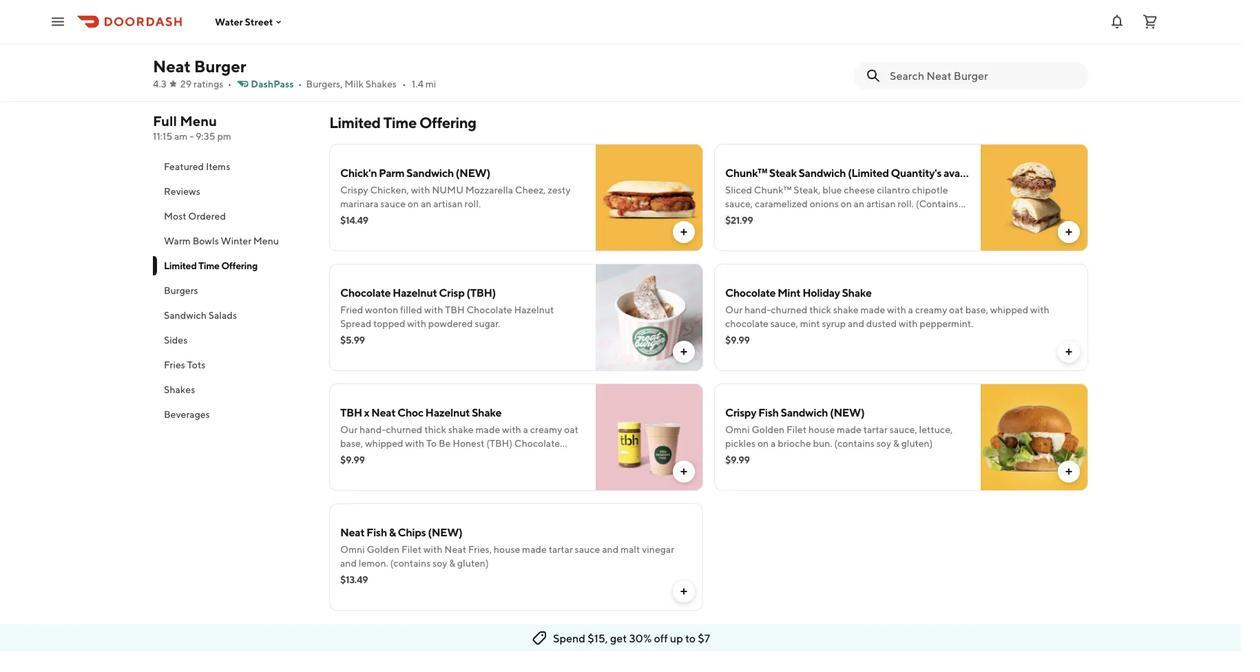 Task type: locate. For each thing, give the bounding box(es) containing it.
& inside the crispy fish sandwich (new) omni golden filet house made tartar sauce, lettuce, pickles on a brioche bun. (contains soy & gluten) $9.99
[[894, 438, 900, 449]]

tbh inside chocolate hazelnut crisp (tbh) fried wonton filled with tbh chocolate hazelnut spread topped with powdered sugar. $5.99
[[445, 304, 465, 316]]

Item Search search field
[[890, 68, 1078, 83]]

and right syrup
[[848, 318, 865, 329]]

artisan
[[434, 198, 463, 209], [867, 198, 896, 209]]

made
[[861, 304, 886, 316], [476, 424, 500, 435], [837, 424, 862, 435], [522, 544, 547, 555]]

parm
[[379, 166, 405, 180]]

shake right holiday
[[842, 286, 872, 299]]

1 horizontal spatial gluten)
[[902, 438, 933, 449]]

of
[[371, 30, 380, 41]]

1 horizontal spatial time
[[383, 114, 417, 132]]

0 vertical spatial fish
[[759, 406, 779, 419]]

add item to cart image for chunk™ steak sandwich (limited quantity's available)
[[1064, 227, 1075, 238]]

on
[[408, 198, 419, 209], [841, 198, 852, 209], [758, 438, 769, 449]]

neat right x
[[371, 406, 396, 419]]

1 vertical spatial tartar
[[549, 544, 573, 555]]

omni up pickles
[[726, 424, 750, 435]]

neat fish & chips (new) omni golden filet with neat fries, house made tartar sauce and malt vinegar and lemon. (contains soy & gluten) $13.49
[[340, 526, 675, 586]]

salads
[[209, 310, 237, 321]]

crispy fish sandwich (new) image
[[981, 384, 1089, 491]]

sandwich for chunk™
[[799, 166, 846, 180]]

tbh
[[445, 304, 465, 316], [340, 406, 362, 419]]

fish inside neat fish & chips (new) omni golden filet with neat fries, house made tartar sauce and malt vinegar and lemon. (contains soy & gluten) $13.49
[[367, 526, 387, 539]]

tbh up powdered
[[445, 304, 465, 316]]

our
[[726, 304, 743, 316], [340, 424, 358, 435]]

teriyaki 'beef' bowl image
[[981, 0, 1089, 83]]

(new) right chips
[[428, 526, 463, 539]]

limited time offering down the 'bowls'
[[164, 260, 258, 271]]

gluten)
[[754, 212, 787, 223]]

0 horizontal spatial tbh
[[340, 406, 362, 419]]

0 horizontal spatial fish
[[367, 526, 387, 539]]

sandwich inside chick'n parm sandwich (new) crispy chicken, with numu mozzarella cheez, zesty marinara sauce on an artisan roll. $14.49
[[407, 166, 454, 180]]

• left burgers,
[[298, 78, 302, 90]]

(tbh) right honest
[[487, 438, 513, 449]]

golden up brioche
[[752, 424, 785, 435]]

• left the 1.4
[[402, 78, 406, 90]]

2 horizontal spatial a
[[909, 304, 914, 316]]

with inside 'quinoa, roasted veggies, cilantro agave dressing choice of protein. (pictured with chunk steak)'
[[462, 30, 481, 41]]

quinoa,
[[726, 30, 758, 41]]

creamy inside tbh x neat choc hazelnut shake our hand-churned thick shake made with a creamy oat base, whipped with to be honest (tbh) chocolate hazelnut spread.
[[530, 424, 562, 435]]

1 vertical spatial base,
[[340, 438, 363, 449]]

marinara
[[340, 198, 379, 209]]

filet up brioche
[[787, 424, 807, 435]]

(tbh) inside chocolate hazelnut crisp (tbh) fried wonton filled with tbh chocolate hazelnut spread topped with powdered sugar. $5.99
[[467, 286, 496, 299]]

1 horizontal spatial menu
[[253, 235, 279, 247]]

sauce, down sliced
[[726, 198, 753, 209]]

0 vertical spatial thick
[[810, 304, 832, 316]]

0 horizontal spatial roll.
[[465, 198, 481, 209]]

on down chicken,
[[408, 198, 419, 209]]

0 horizontal spatial creamy
[[530, 424, 562, 435]]

whipped inside tbh x neat choc hazelnut shake our hand-churned thick shake made with a creamy oat base, whipped with to be honest (tbh) chocolate hazelnut spread.
[[365, 438, 403, 449]]

sandwich up numu
[[407, 166, 454, 180]]

chocolate inside chocolate mint holiday shake our hand-churned thick shake made with a creamy oat base, whipped with chocolate sauce, mint syrup and dusted with peppermint. $9.99
[[726, 286, 776, 299]]

made inside neat fish & chips (new) omni golden filet with neat fries, house made tartar sauce and malt vinegar and lemon. (contains soy & gluten) $13.49
[[522, 544, 547, 555]]

0 horizontal spatial (contains
[[390, 558, 431, 569]]

0 vertical spatial (new)
[[456, 166, 490, 180]]

with
[[462, 30, 481, 41], [834, 30, 854, 41], [411, 184, 430, 196], [424, 304, 443, 316], [888, 304, 907, 316], [1031, 304, 1050, 316], [407, 318, 426, 329], [899, 318, 918, 329], [502, 424, 521, 435], [405, 438, 425, 449], [424, 544, 443, 555]]

artisan down numu
[[434, 198, 463, 209]]

sauce, left mint at the right of page
[[771, 318, 799, 329]]

fish up brioche
[[759, 406, 779, 419]]

1 vertical spatial offering
[[221, 260, 258, 271]]

chocolate up chocolate
[[726, 286, 776, 299]]

3 • from the left
[[402, 78, 406, 90]]

fish inside the crispy fish sandwich (new) omni golden filet house made tartar sauce, lettuce, pickles on a brioche bun. (contains soy & gluten) $9.99
[[759, 406, 779, 419]]

thick down holiday
[[810, 304, 832, 316]]

add item to cart image
[[679, 586, 690, 597]]

beverages
[[164, 409, 210, 420]]

0 horizontal spatial limited
[[164, 260, 197, 271]]

chunk™ steak sandwich (limited quantity's available) image
[[981, 144, 1089, 252]]

burger
[[194, 56, 246, 76]]

0 horizontal spatial house
[[494, 544, 520, 555]]

2 artisan from the left
[[867, 198, 896, 209]]

hand- up chocolate
[[745, 304, 771, 316]]

1 horizontal spatial omni
[[726, 424, 750, 435]]

chunk™
[[726, 166, 768, 180], [754, 184, 792, 196]]

1 vertical spatial menu
[[253, 235, 279, 247]]

get
[[610, 632, 627, 645]]

harvest bowl -choice of protein image
[[596, 0, 704, 83]]

1 horizontal spatial an
[[854, 198, 865, 209]]

sauce, left lettuce,
[[890, 424, 918, 435]]

2 roll. from the left
[[898, 198, 914, 209]]

creamy inside chocolate mint holiday shake our hand-churned thick shake made with a creamy oat base, whipped with chocolate sauce, mint syrup and dusted with peppermint. $9.99
[[916, 304, 948, 316]]

a
[[909, 304, 914, 316], [523, 424, 528, 435], [771, 438, 776, 449]]

1 horizontal spatial artisan
[[867, 198, 896, 209]]

1 horizontal spatial tartar
[[864, 424, 888, 435]]

0 horizontal spatial artisan
[[434, 198, 463, 209]]

sauce inside neat fish & chips (new) omni golden filet with neat fries, house made tartar sauce and malt vinegar and lemon. (contains soy & gluten) $13.49
[[575, 544, 600, 555]]

0 vertical spatial soy
[[877, 438, 892, 449]]

creamy
[[916, 304, 948, 316], [530, 424, 562, 435]]

(tbh)
[[467, 286, 496, 299], [487, 438, 513, 449]]

crispy up pickles
[[726, 406, 757, 419]]

cilantro
[[455, 16, 490, 28]]

(contains down chips
[[390, 558, 431, 569]]

tots
[[187, 359, 206, 371]]

soy,
[[726, 212, 744, 223]]

soy right bun.
[[877, 438, 892, 449]]

crispy up marinara on the left of page
[[340, 184, 368, 196]]

choice
[[340, 30, 370, 41]]

1 vertical spatial whipped
[[365, 438, 403, 449]]

omni up lemon.
[[340, 544, 365, 555]]

0 horizontal spatial limited time offering
[[164, 260, 258, 271]]

time down the 1.4
[[383, 114, 417, 132]]

chunk™ up sliced
[[726, 166, 768, 180]]

bun.
[[813, 438, 833, 449]]

1 horizontal spatial limited
[[329, 114, 381, 132]]

most ordered
[[164, 211, 226, 222]]

chunk™ up 'caramelized'
[[754, 184, 792, 196]]

$9.99
[[726, 335, 750, 346], [340, 454, 365, 466], [726, 454, 750, 466]]

neat left fries,
[[445, 544, 466, 555]]

0 vertical spatial hand-
[[745, 304, 771, 316]]

soy right lemon.
[[433, 558, 447, 569]]

mi
[[426, 78, 436, 90]]

(contains right bun.
[[835, 438, 875, 449]]

1 roll. from the left
[[465, 198, 481, 209]]

1 vertical spatial soy
[[433, 558, 447, 569]]

x
[[364, 406, 369, 419]]

2 an from the left
[[854, 198, 865, 209]]

an
[[421, 198, 432, 209], [854, 198, 865, 209]]

made inside the crispy fish sandwich (new) omni golden filet house made tartar sauce, lettuce, pickles on a brioche bun. (contains soy & gluten) $9.99
[[837, 424, 862, 435]]

0 horizontal spatial oat
[[564, 424, 579, 435]]

$13.49
[[340, 574, 368, 586]]

1 horizontal spatial hand-
[[745, 304, 771, 316]]

1 vertical spatial gluten)
[[458, 558, 489, 569]]

notification bell image
[[1109, 13, 1126, 30]]

chocolate up "fried"
[[340, 286, 391, 299]]

soy inside neat fish & chips (new) omni golden filet with neat fries, house made tartar sauce and malt vinegar and lemon. (contains soy & gluten) $13.49
[[433, 558, 447, 569]]

(new) for chick'n parm sandwich (new)
[[456, 166, 490, 180]]

house inside the crispy fish sandwich (new) omni golden filet house made tartar sauce, lettuce, pickles on a brioche bun. (contains soy & gluten) $9.99
[[809, 424, 835, 435]]

0 horizontal spatial our
[[340, 424, 358, 435]]

sauce
[[381, 198, 406, 209], [575, 544, 600, 555]]

$9.99 down pickles
[[726, 454, 750, 466]]

shake
[[834, 304, 859, 316], [448, 424, 474, 435]]

featured items
[[164, 161, 230, 172]]

•
[[228, 78, 232, 90], [298, 78, 302, 90], [402, 78, 406, 90]]

base, inside chocolate mint holiday shake our hand-churned thick shake made with a creamy oat base, whipped with chocolate sauce, mint syrup and dusted with peppermint. $9.99
[[966, 304, 989, 316]]

available)
[[944, 166, 990, 180]]

1 artisan from the left
[[434, 198, 463, 209]]

2 vertical spatial house
[[494, 544, 520, 555]]

1 horizontal spatial base,
[[966, 304, 989, 316]]

$9.99 down chocolate
[[726, 335, 750, 346]]

shake up honest
[[448, 424, 474, 435]]

0 horizontal spatial crispy
[[340, 184, 368, 196]]

golden inside the crispy fish sandwich (new) omni golden filet house made tartar sauce, lettuce, pickles on a brioche bun. (contains soy & gluten) $9.99
[[752, 424, 785, 435]]

fries,
[[468, 544, 492, 555]]

(contains
[[835, 438, 875, 449], [390, 558, 431, 569]]

0 horizontal spatial soy
[[433, 558, 447, 569]]

filled
[[400, 304, 422, 316]]

(tbh) right 'crisp' on the left
[[467, 286, 496, 299]]

tbh left x
[[340, 406, 362, 419]]

tartar
[[864, 424, 888, 435], [549, 544, 573, 555]]

ordered
[[188, 211, 226, 222]]

fries tots
[[164, 359, 206, 371]]

2 vertical spatial a
[[771, 438, 776, 449]]

on for parm
[[408, 198, 419, 209]]

fish up lemon.
[[367, 526, 387, 539]]

1 vertical spatial creamy
[[530, 424, 562, 435]]

hand- inside chocolate mint holiday shake our hand-churned thick shake made with a creamy oat base, whipped with chocolate sauce, mint syrup and dusted with peppermint. $9.99
[[745, 304, 771, 316]]

shakes down fries
[[164, 384, 195, 396]]

roll. down cilantro
[[898, 198, 914, 209]]

time
[[383, 114, 417, 132], [198, 260, 220, 271]]

limited up burgers
[[164, 260, 197, 271]]

choc
[[398, 406, 424, 419]]

neat up 4.3
[[153, 56, 191, 76]]

0 horizontal spatial churned
[[386, 424, 423, 435]]

1.4
[[412, 78, 424, 90]]

1 horizontal spatial creamy
[[916, 304, 948, 316]]

chick'n parm sandwich (new) crispy chicken, with numu mozzarella cheez, zesty marinara sauce on an artisan roll. $14.49
[[340, 166, 571, 226]]

0 vertical spatial oat
[[950, 304, 964, 316]]

add item to cart image
[[1064, 59, 1075, 70], [679, 227, 690, 238], [1064, 227, 1075, 238], [679, 347, 690, 358], [1064, 347, 1075, 358], [679, 466, 690, 478], [1064, 466, 1075, 478]]

(new) inside neat fish & chips (new) omni golden filet with neat fries, house made tartar sauce and malt vinegar and lemon. (contains soy & gluten) $13.49
[[428, 526, 463, 539]]

0 horizontal spatial omni
[[340, 544, 365, 555]]

beverages button
[[153, 402, 313, 427]]

0 vertical spatial limited
[[329, 114, 381, 132]]

offering
[[419, 114, 477, 132], [221, 260, 258, 271]]

caramelized
[[755, 198, 808, 209]]

1 horizontal spatial fish
[[759, 406, 779, 419]]

shake up honest
[[472, 406, 502, 419]]

1 vertical spatial sauce
[[575, 544, 600, 555]]

1 horizontal spatial churned
[[771, 304, 808, 316]]

on inside the crispy fish sandwich (new) omni golden filet house made tartar sauce, lettuce, pickles on a brioche bun. (contains soy & gluten) $9.99
[[758, 438, 769, 449]]

shake inside chocolate mint holiday shake our hand-churned thick shake made with a creamy oat base, whipped with chocolate sauce, mint syrup and dusted with peppermint. $9.99
[[834, 304, 859, 316]]

churned down choc
[[386, 424, 423, 435]]

1 horizontal spatial (contains
[[835, 438, 875, 449]]

made inside tbh x neat choc hazelnut shake our hand-churned thick shake made with a creamy oat base, whipped with to be honest (tbh) chocolate hazelnut spread.
[[476, 424, 500, 435]]

neat up lemon.
[[340, 526, 365, 539]]

glaze,
[[940, 16, 966, 28]]

1 vertical spatial chunk™
[[754, 184, 792, 196]]

menu right winter on the left top
[[253, 235, 279, 247]]

thick inside tbh x neat choc hazelnut shake our hand-churned thick shake made with a creamy oat base, whipped with to be honest (tbh) chocolate hazelnut spread.
[[425, 424, 446, 435]]

crispy inside the crispy fish sandwich (new) omni golden filet house made tartar sauce, lettuce, pickles on a brioche bun. (contains soy & gluten) $9.99
[[726, 406, 757, 419]]

0 horizontal spatial and
[[340, 558, 357, 569]]

0 horizontal spatial tartar
[[549, 544, 573, 555]]

(limited
[[848, 166, 889, 180]]

1 horizontal spatial soy
[[877, 438, 892, 449]]

0 horizontal spatial hand-
[[360, 424, 386, 435]]

add item to cart image for crispy fish sandwich (new)
[[1064, 466, 1075, 478]]

menu up '-'
[[180, 113, 217, 129]]

thick inside chocolate mint holiday shake our hand-churned thick shake made with a creamy oat base, whipped with chocolate sauce, mint syrup and dusted with peppermint. $9.99
[[810, 304, 832, 316]]

oat
[[950, 304, 964, 316], [564, 424, 579, 435]]

sandwich up brioche
[[781, 406, 828, 419]]

shake inside chocolate mint holiday shake our hand-churned thick shake made with a creamy oat base, whipped with chocolate sauce, mint syrup and dusted with peppermint. $9.99
[[842, 286, 872, 299]]

limited
[[329, 114, 381, 132], [164, 260, 197, 271]]

and
[[848, 318, 865, 329], [602, 544, 619, 555], [340, 558, 357, 569]]

1 horizontal spatial thick
[[810, 304, 832, 316]]

0 horizontal spatial base,
[[340, 438, 363, 449]]

1 horizontal spatial and
[[602, 544, 619, 555]]

mint
[[778, 286, 801, 299]]

0 vertical spatial omni
[[726, 424, 750, 435]]

1 vertical spatial house
[[809, 424, 835, 435]]

chocolate hazelnut crisp (tbh) image
[[596, 264, 704, 371]]

0 horizontal spatial shake
[[472, 406, 502, 419]]

roll. down mozzarella
[[465, 198, 481, 209]]

1 vertical spatial golden
[[367, 544, 400, 555]]

0 vertical spatial filet
[[787, 424, 807, 435]]

sandwich down burgers
[[164, 310, 207, 321]]

whipped inside chocolate mint holiday shake our hand-churned thick shake made with a creamy oat base, whipped with chocolate sauce, mint syrup and dusted with peppermint. $9.99
[[991, 304, 1029, 316]]

1 vertical spatial (tbh)
[[487, 438, 513, 449]]

0 horizontal spatial sauce,
[[726, 198, 753, 209]]

time down the 'bowls'
[[198, 260, 220, 271]]

0 vertical spatial churned
[[771, 304, 808, 316]]

neat inside tbh x neat choc hazelnut shake our hand-churned thick shake made with a creamy oat base, whipped with to be honest (tbh) chocolate hazelnut spread.
[[371, 406, 396, 419]]

1 vertical spatial crispy
[[726, 406, 757, 419]]

limited time offering down the 1.4
[[329, 114, 477, 132]]

hand- inside tbh x neat choc hazelnut shake our hand-churned thick shake made with a creamy oat base, whipped with to be honest (tbh) chocolate hazelnut spread.
[[360, 424, 386, 435]]

on right pickles
[[758, 438, 769, 449]]

0 vertical spatial our
[[726, 304, 743, 316]]

on inside chick'n parm sandwich (new) crispy chicken, with numu mozzarella cheez, zesty marinara sauce on an artisan roll. $14.49
[[408, 198, 419, 209]]

2 vertical spatial (new)
[[428, 526, 463, 539]]

0 horizontal spatial shake
[[448, 424, 474, 435]]

sauce,
[[726, 198, 753, 209], [771, 318, 799, 329], [890, 424, 918, 435]]

(pictured
[[419, 30, 460, 41]]

1 vertical spatial thick
[[425, 424, 446, 435]]

warm bowls winter menu button
[[153, 229, 313, 254]]

sugar.
[[475, 318, 501, 329]]

thick up to
[[425, 424, 446, 435]]

filet down chips
[[402, 544, 422, 555]]

1 vertical spatial filet
[[402, 544, 422, 555]]

(new) up bun.
[[830, 406, 865, 419]]

0 horizontal spatial a
[[523, 424, 528, 435]]

1 vertical spatial and
[[602, 544, 619, 555]]

malt
[[621, 544, 640, 555]]

menu inside the full menu 11:15 am - 9:35 pm
[[180, 113, 217, 129]]

chocolate hazelnut crisp (tbh) fried wonton filled with tbh chocolate hazelnut spread topped with powdered sugar. $5.99
[[340, 286, 554, 346]]

sauce, inside the crispy fish sandwich (new) omni golden filet house made tartar sauce, lettuce, pickles on a brioche bun. (contains soy & gluten) $9.99
[[890, 424, 918, 435]]

roll. inside chick'n parm sandwich (new) crispy chicken, with numu mozzarella cheez, zesty marinara sauce on an artisan roll. $14.49
[[465, 198, 481, 209]]

1 vertical spatial tbh
[[340, 406, 362, 419]]

1 horizontal spatial •
[[298, 78, 302, 90]]

gluten) inside the crispy fish sandwich (new) omni golden filet house made tartar sauce, lettuce, pickles on a brioche bun. (contains soy & gluten) $9.99
[[902, 438, 933, 449]]

1 • from the left
[[228, 78, 232, 90]]

to
[[686, 632, 696, 645]]

fable mushrooms marinated in our house teriyaki glaze, quinoa, roasted broccoli, with ginger slaw.
[[726, 16, 966, 41]]

shakes right milk in the top of the page
[[366, 78, 397, 90]]

chocolate up sugar.
[[467, 304, 512, 316]]

house up slaw.
[[878, 16, 904, 28]]

on inside chunk™ steak sandwich (limited quantity's available) sliced chunk™ steak, blue cheese cilantro chipotle sauce, caramelized onions on an artisan roll. (contains soy, & gluten)
[[841, 198, 852, 209]]

(new) inside chick'n parm sandwich (new) crispy chicken, with numu mozzarella cheez, zesty marinara sauce on an artisan roll. $14.49
[[456, 166, 490, 180]]

• down burger
[[228, 78, 232, 90]]

0 vertical spatial time
[[383, 114, 417, 132]]

fish for sandwich
[[759, 406, 779, 419]]

0 vertical spatial tartar
[[864, 424, 888, 435]]

gluten) down fries,
[[458, 558, 489, 569]]

1 horizontal spatial shake
[[834, 304, 859, 316]]

sandwich up blue
[[799, 166, 846, 180]]

1 horizontal spatial oat
[[950, 304, 964, 316]]

1 horizontal spatial our
[[726, 304, 743, 316]]

0 vertical spatial and
[[848, 318, 865, 329]]

sauce left malt
[[575, 544, 600, 555]]

house up bun.
[[809, 424, 835, 435]]

(contains inside neat fish & chips (new) omni golden filet with neat fries, house made tartar sauce and malt vinegar and lemon. (contains soy & gluten) $13.49
[[390, 558, 431, 569]]

tartar inside the crispy fish sandwich (new) omni golden filet house made tartar sauce, lettuce, pickles on a brioche bun. (contains soy & gluten) $9.99
[[864, 424, 888, 435]]

menu
[[180, 113, 217, 129], [253, 235, 279, 247]]

offering down mi
[[419, 114, 477, 132]]

churned inside chocolate mint holiday shake our hand-churned thick shake made with a creamy oat base, whipped with chocolate sauce, mint syrup and dusted with peppermint. $9.99
[[771, 304, 808, 316]]

1 vertical spatial shake
[[448, 424, 474, 435]]

(tbh) inside tbh x neat choc hazelnut shake our hand-churned thick shake made with a creamy oat base, whipped with to be honest (tbh) chocolate hazelnut spread.
[[487, 438, 513, 449]]

gluten) down lettuce,
[[902, 438, 933, 449]]

street
[[245, 16, 273, 27]]

steak)
[[514, 30, 542, 41]]

1 an from the left
[[421, 198, 432, 209]]

cilantro
[[877, 184, 911, 196]]

1 vertical spatial shakes
[[164, 384, 195, 396]]

(new) up mozzarella
[[456, 166, 490, 180]]

0 vertical spatial shake
[[842, 286, 872, 299]]

and left malt
[[602, 544, 619, 555]]

offering down winter on the left top
[[221, 260, 258, 271]]

crispy fish sandwich (new) omni golden filet house made tartar sauce, lettuce, pickles on a brioche bun. (contains soy & gluten) $9.99
[[726, 406, 953, 466]]

topped
[[374, 318, 405, 329]]

water
[[215, 16, 243, 27]]

1 horizontal spatial shake
[[842, 286, 872, 299]]

1 vertical spatial (new)
[[830, 406, 865, 419]]

0 vertical spatial offering
[[419, 114, 477, 132]]

0 vertical spatial tbh
[[445, 304, 465, 316]]

and up $13.49
[[340, 558, 357, 569]]

churned down 'mint'
[[771, 304, 808, 316]]

slaw.
[[885, 30, 906, 41]]

0 vertical spatial a
[[909, 304, 914, 316]]

golden up lemon.
[[367, 544, 400, 555]]

1 horizontal spatial limited time offering
[[329, 114, 477, 132]]

2 horizontal spatial on
[[841, 198, 852, 209]]

full menu 11:15 am - 9:35 pm
[[153, 113, 231, 142]]

a inside tbh x neat choc hazelnut shake our hand-churned thick shake made with a creamy oat base, whipped with to be honest (tbh) chocolate hazelnut spread.
[[523, 424, 528, 435]]

on down cheese in the top right of the page
[[841, 198, 852, 209]]

with inside fable mushrooms marinated in our house teriyaki glaze, quinoa, roasted broccoli, with ginger slaw.
[[834, 30, 854, 41]]

house right fries,
[[494, 544, 520, 555]]

0 vertical spatial shake
[[834, 304, 859, 316]]

1 vertical spatial omni
[[340, 544, 365, 555]]

limited down milk in the top of the page
[[329, 114, 381, 132]]

a inside the crispy fish sandwich (new) omni golden filet house made tartar sauce, lettuce, pickles on a brioche bun. (contains soy & gluten) $9.99
[[771, 438, 776, 449]]

made inside chocolate mint holiday shake our hand-churned thick shake made with a creamy oat base, whipped with chocolate sauce, mint syrup and dusted with peppermint. $9.99
[[861, 304, 886, 316]]

crispy
[[340, 184, 368, 196], [726, 406, 757, 419]]

0 horizontal spatial •
[[228, 78, 232, 90]]

artisan down cilantro
[[867, 198, 896, 209]]

ginger
[[856, 30, 884, 41]]

churned
[[771, 304, 808, 316], [386, 424, 423, 435]]

sandwich inside chunk™ steak sandwich (limited quantity's available) sliced chunk™ steak, blue cheese cilantro chipotle sauce, caramelized onions on an artisan roll. (contains soy, & gluten)
[[799, 166, 846, 180]]

chocolate right honest
[[515, 438, 560, 449]]

sandwich inside the crispy fish sandwich (new) omni golden filet house made tartar sauce, lettuce, pickles on a brioche bun. (contains soy & gluten) $9.99
[[781, 406, 828, 419]]

shake up syrup
[[834, 304, 859, 316]]

hand- down x
[[360, 424, 386, 435]]

(new) inside the crispy fish sandwich (new) omni golden filet house made tartar sauce, lettuce, pickles on a brioche bun. (contains soy & gluten) $9.99
[[830, 406, 865, 419]]

sandwich inside "button"
[[164, 310, 207, 321]]

roasted
[[760, 30, 793, 41]]

sauce down chicken,
[[381, 198, 406, 209]]

omni
[[726, 424, 750, 435], [340, 544, 365, 555]]

(new) for crispy fish sandwich (new)
[[830, 406, 865, 419]]

1 vertical spatial hand-
[[360, 424, 386, 435]]

1 horizontal spatial filet
[[787, 424, 807, 435]]



Task type: vqa. For each thing, say whether or not it's contained in the screenshot.
the bottommost Omni
yes



Task type: describe. For each thing, give the bounding box(es) containing it.
broccoli,
[[795, 30, 833, 41]]

$15,
[[588, 632, 608, 645]]

quantity's
[[891, 166, 942, 180]]

oat inside tbh x neat choc hazelnut shake our hand-churned thick shake made with a creamy oat base, whipped with to be honest (tbh) chocolate hazelnut spread.
[[564, 424, 579, 435]]

sandwich salads button
[[153, 303, 313, 328]]

(contains inside the crispy fish sandwich (new) omni golden filet house made tartar sauce, lettuce, pickles on a brioche bun. (contains soy & gluten) $9.99
[[835, 438, 875, 449]]

omni inside neat fish & chips (new) omni golden filet with neat fries, house made tartar sauce and malt vinegar and lemon. (contains soy & gluten) $13.49
[[340, 544, 365, 555]]

dashpass •
[[251, 78, 302, 90]]

wonton
[[365, 304, 398, 316]]

29 ratings •
[[180, 78, 232, 90]]

golden inside neat fish & chips (new) omni golden filet with neat fries, house made tartar sauce and malt vinegar and lemon. (contains soy & gluten) $13.49
[[367, 544, 400, 555]]

-
[[190, 131, 194, 142]]

powdered
[[428, 318, 473, 329]]

warm
[[164, 235, 191, 247]]

water street button
[[215, 16, 284, 27]]

numu
[[432, 184, 464, 196]]

pickles
[[726, 438, 756, 449]]

29
[[180, 78, 192, 90]]

milk
[[345, 78, 364, 90]]

items
[[206, 161, 230, 172]]

$5.99
[[340, 335, 365, 346]]

shakes inside button
[[164, 384, 195, 396]]

dashpass
[[251, 78, 294, 90]]

onions
[[810, 198, 839, 209]]

sandwich for chick'n
[[407, 166, 454, 180]]

crispy inside chick'n parm sandwich (new) crispy chicken, with numu mozzarella cheez, zesty marinara sauce on an artisan roll. $14.49
[[340, 184, 368, 196]]

sandwich salads
[[164, 310, 237, 321]]

lettuce,
[[920, 424, 953, 435]]

with inside neat fish & chips (new) omni golden filet with neat fries, house made tartar sauce and malt vinegar and lemon. (contains soy & gluten) $13.49
[[424, 544, 443, 555]]

tartar inside neat fish & chips (new) omni golden filet with neat fries, house made tartar sauce and malt vinegar and lemon. (contains soy & gluten) $13.49
[[549, 544, 573, 555]]

& inside chunk™ steak sandwich (limited quantity's available) sliced chunk™ steak, blue cheese cilantro chipotle sauce, caramelized onions on an artisan roll. (contains soy, & gluten)
[[745, 212, 752, 223]]

quinoa,
[[340, 16, 375, 28]]

syrup
[[822, 318, 846, 329]]

chocolate
[[726, 318, 769, 329]]

chick'n
[[340, 166, 377, 180]]

30%
[[629, 632, 652, 645]]

filet inside the crispy fish sandwich (new) omni golden filet house made tartar sauce, lettuce, pickles on a brioche bun. (contains soy & gluten) $9.99
[[787, 424, 807, 435]]

roasted
[[377, 16, 414, 28]]

sauce inside chick'n parm sandwich (new) crispy chicken, with numu mozzarella cheez, zesty marinara sauce on an artisan roll. $14.49
[[381, 198, 406, 209]]

dressing
[[522, 16, 560, 28]]

our inside tbh x neat choc hazelnut shake our hand-churned thick shake made with a creamy oat base, whipped with to be honest (tbh) chocolate hazelnut spread.
[[340, 424, 358, 435]]

4.3
[[153, 78, 167, 90]]

$9.99 left spread. on the bottom left of page
[[340, 454, 365, 466]]

add item to cart image for chick'n parm sandwich (new)
[[679, 227, 690, 238]]

oat inside chocolate mint holiday shake our hand-churned thick shake made with a creamy oat base, whipped with chocolate sauce, mint syrup and dusted with peppermint. $9.99
[[950, 304, 964, 316]]

chocolate inside tbh x neat choc hazelnut shake our hand-churned thick shake made with a creamy oat base, whipped with to be honest (tbh) chocolate hazelnut spread.
[[515, 438, 560, 449]]

$14.49
[[340, 215, 369, 226]]

cheez,
[[515, 184, 546, 196]]

mozzarella
[[466, 184, 513, 196]]

burgers
[[164, 285, 198, 296]]

1 vertical spatial time
[[198, 260, 220, 271]]

tbh x neat choc hazelnut shake image
[[596, 384, 704, 491]]

fried
[[340, 304, 363, 316]]

honest
[[453, 438, 485, 449]]

blue
[[823, 184, 842, 196]]

crisp
[[439, 286, 465, 299]]

off
[[654, 632, 668, 645]]

quinoa, roasted veggies, cilantro agave dressing choice of protein. (pictured with chunk steak)
[[340, 16, 560, 41]]

chunk™ steak sandwich (limited quantity's available) sliced chunk™ steak, blue cheese cilantro chipotle sauce, caramelized onions on an artisan roll. (contains soy, & gluten)
[[726, 166, 990, 223]]

9:35
[[196, 131, 215, 142]]

chipotle
[[912, 184, 949, 196]]

and inside chocolate mint holiday shake our hand-churned thick shake made with a creamy oat base, whipped with chocolate sauce, mint syrup and dusted with peppermint. $9.99
[[848, 318, 865, 329]]

fries
[[164, 359, 185, 371]]

soy inside the crispy fish sandwich (new) omni golden filet house made tartar sauce, lettuce, pickles on a brioche bun. (contains soy & gluten) $9.99
[[877, 438, 892, 449]]

steak,
[[794, 184, 821, 196]]

a inside chocolate mint holiday shake our hand-churned thick shake made with a creamy oat base, whipped with chocolate sauce, mint syrup and dusted with peppermint. $9.99
[[909, 304, 914, 316]]

artisan inside chick'n parm sandwich (new) crispy chicken, with numu mozzarella cheez, zesty marinara sauce on an artisan roll. $14.49
[[434, 198, 463, 209]]

peppermint.
[[920, 318, 974, 329]]

fish for &
[[367, 526, 387, 539]]

house inside neat fish & chips (new) omni golden filet with neat fries, house made tartar sauce and malt vinegar and lemon. (contains soy & gluten) $13.49
[[494, 544, 520, 555]]

burgers,
[[306, 78, 343, 90]]

mint
[[800, 318, 820, 329]]

spend
[[553, 632, 586, 645]]

sauce, inside chunk™ steak sandwich (limited quantity's available) sliced chunk™ steak, blue cheese cilantro chipotle sauce, caramelized onions on an artisan roll. (contains soy, & gluten)
[[726, 198, 753, 209]]

with inside chick'n parm sandwich (new) crispy chicken, with numu mozzarella cheez, zesty marinara sauce on an artisan roll. $14.49
[[411, 184, 430, 196]]

fable
[[726, 16, 750, 28]]

dusted
[[867, 318, 897, 329]]

shake inside tbh x neat choc hazelnut shake our hand-churned thick shake made with a creamy oat base, whipped with to be honest (tbh) chocolate hazelnut spread.
[[472, 406, 502, 419]]

spread
[[340, 318, 372, 329]]

add item to cart image for chocolate hazelnut crisp (tbh)
[[679, 347, 690, 358]]

artisan inside chunk™ steak sandwich (limited quantity's available) sliced chunk™ steak, blue cheese cilantro chipotle sauce, caramelized onions on an artisan roll. (contains soy, & gluten)
[[867, 198, 896, 209]]

sauce, inside chocolate mint holiday shake our hand-churned thick shake made with a creamy oat base, whipped with chocolate sauce, mint syrup and dusted with peppermint. $9.99
[[771, 318, 799, 329]]

mushrooms
[[752, 16, 803, 28]]

most ordered button
[[153, 204, 313, 229]]

$9.99 inside the crispy fish sandwich (new) omni golden filet house made tartar sauce, lettuce, pickles on a brioche bun. (contains soy & gluten) $9.99
[[726, 454, 750, 466]]

roll. inside chunk™ steak sandwich (limited quantity's available) sliced chunk™ steak, blue cheese cilantro chipotle sauce, caramelized onions on an artisan roll. (contains soy, & gluten)
[[898, 198, 914, 209]]

veggies,
[[416, 16, 453, 28]]

2 vertical spatial and
[[340, 558, 357, 569]]

our inside chocolate mint holiday shake our hand-churned thick shake made with a creamy oat base, whipped with chocolate sauce, mint syrup and dusted with peppermint. $9.99
[[726, 304, 743, 316]]

churned inside tbh x neat choc hazelnut shake our hand-churned thick shake made with a creamy oat base, whipped with to be honest (tbh) chocolate hazelnut spread.
[[386, 424, 423, 435]]

base, inside tbh x neat choc hazelnut shake our hand-churned thick shake made with a creamy oat base, whipped with to be honest (tbh) chocolate hazelnut spread.
[[340, 438, 363, 449]]

lemon.
[[359, 558, 388, 569]]

tbh x neat choc hazelnut shake our hand-churned thick shake made with a creamy oat base, whipped with to be honest (tbh) chocolate hazelnut spread.
[[340, 406, 579, 463]]

chocolate mint holiday shake our hand-churned thick shake made with a creamy oat base, whipped with chocolate sauce, mint syrup and dusted with peppermint. $9.99
[[726, 286, 1050, 346]]

on for fish
[[758, 438, 769, 449]]

menu inside "button"
[[253, 235, 279, 247]]

featured
[[164, 161, 204, 172]]

burgers, milk shakes • 1.4 mi
[[306, 78, 436, 90]]

add item to cart image for tbh x neat choc hazelnut shake
[[679, 466, 690, 478]]

1 horizontal spatial offering
[[419, 114, 477, 132]]

omni inside the crispy fish sandwich (new) omni golden filet house made tartar sauce, lettuce, pickles on a brioche bun. (contains soy & gluten) $9.99
[[726, 424, 750, 435]]

0 items, open order cart image
[[1142, 13, 1159, 30]]

11:15
[[153, 131, 172, 142]]

filet inside neat fish & chips (new) omni golden filet with neat fries, house made tartar sauce and malt vinegar and lemon. (contains soy & gluten) $13.49
[[402, 544, 422, 555]]

gluten) inside neat fish & chips (new) omni golden filet with neat fries, house made tartar sauce and malt vinegar and lemon. (contains soy & gluten) $13.49
[[458, 558, 489, 569]]

$7
[[698, 632, 710, 645]]

an inside chick'n parm sandwich (new) crispy chicken, with numu mozzarella cheez, zesty marinara sauce on an artisan roll. $14.49
[[421, 198, 432, 209]]

chicken,
[[370, 184, 409, 196]]

bowls
[[193, 235, 219, 247]]

1 vertical spatial limited time offering
[[164, 260, 258, 271]]

shake inside tbh x neat choc hazelnut shake our hand-churned thick shake made with a creamy oat base, whipped with to be honest (tbh) chocolate hazelnut spread.
[[448, 424, 474, 435]]

0 vertical spatial chunk™
[[726, 166, 768, 180]]

tbh inside tbh x neat choc hazelnut shake our hand-churned thick shake made with a creamy oat base, whipped with to be honest (tbh) chocolate hazelnut spread.
[[340, 406, 362, 419]]

sides button
[[153, 328, 313, 353]]

brioche
[[778, 438, 811, 449]]

sandwich for crispy
[[781, 406, 828, 419]]

most
[[164, 211, 186, 222]]

(contains
[[916, 198, 959, 209]]

sliced
[[726, 184, 752, 196]]

warm bowls winter menu
[[164, 235, 279, 247]]

an inside chunk™ steak sandwich (limited quantity's available) sliced chunk™ steak, blue cheese cilantro chipotle sauce, caramelized onions on an artisan roll. (contains soy, & gluten)
[[854, 198, 865, 209]]

chick'n parm sandwich (new) image
[[596, 144, 704, 252]]

1 vertical spatial limited
[[164, 260, 197, 271]]

chips
[[398, 526, 426, 539]]

house inside fable mushrooms marinated in our house teriyaki glaze, quinoa, roasted broccoli, with ginger slaw.
[[878, 16, 904, 28]]

0 vertical spatial shakes
[[366, 78, 397, 90]]

$9.99 inside chocolate mint holiday shake our hand-churned thick shake made with a creamy oat base, whipped with chocolate sauce, mint syrup and dusted with peppermint. $9.99
[[726, 335, 750, 346]]

holiday
[[803, 286, 840, 299]]

reviews
[[164, 186, 200, 197]]

featured items button
[[153, 154, 313, 179]]

2 • from the left
[[298, 78, 302, 90]]

pm
[[217, 131, 231, 142]]

open menu image
[[50, 13, 66, 30]]



